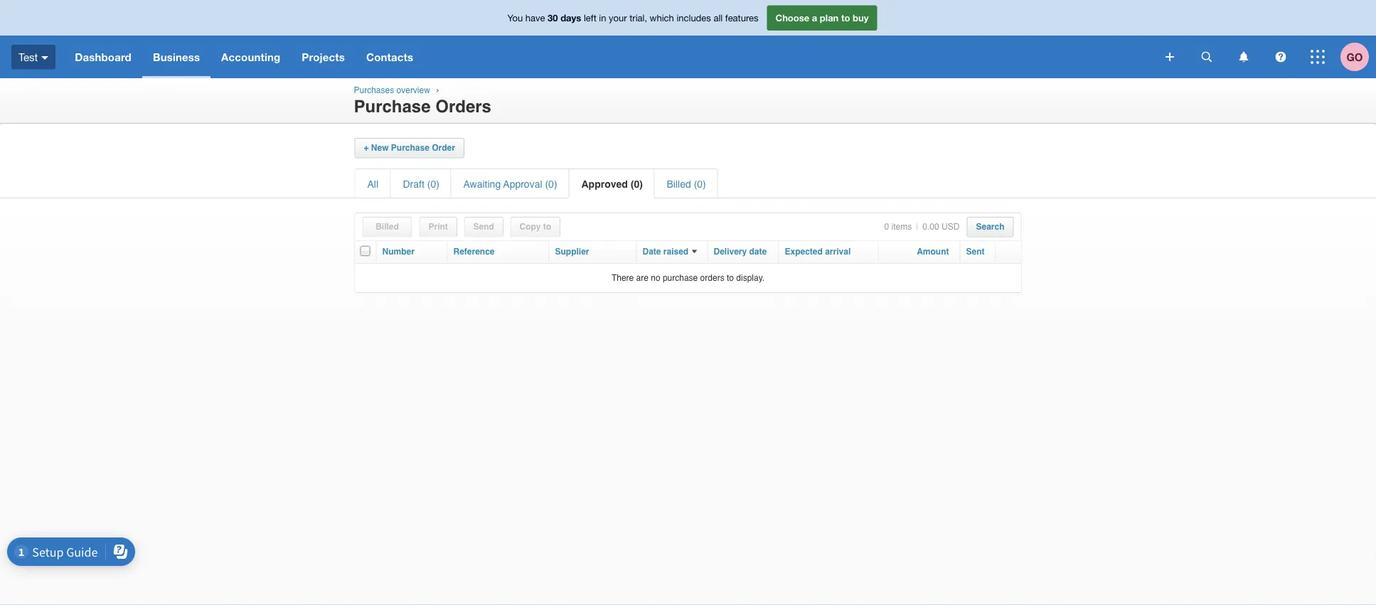 Task type: vqa. For each thing, say whether or not it's contained in the screenshot.
So to the right
no



Task type: locate. For each thing, give the bounding box(es) containing it.
approved (0)
[[582, 179, 643, 190]]

0
[[885, 222, 890, 232]]

expected
[[785, 247, 823, 257]]

business button
[[142, 36, 211, 78]]

in
[[599, 12, 607, 23]]

1 vertical spatial billed
[[376, 222, 399, 232]]

copy to button
[[520, 222, 552, 232]]

+ new purchase order button
[[364, 143, 455, 153]]

svg image
[[1311, 50, 1326, 64], [1202, 52, 1213, 62], [1166, 53, 1175, 61]]

supplier
[[555, 247, 590, 257]]

1 horizontal spatial svg image
[[1240, 52, 1249, 62]]

dashboard link
[[64, 36, 142, 78]]

banner
[[0, 0, 1377, 78]]

to right orders
[[727, 273, 734, 283]]

purchases overview link
[[354, 85, 430, 95]]

0 vertical spatial purchase
[[354, 97, 431, 116]]

2 horizontal spatial svg image
[[1311, 50, 1326, 64]]

you
[[508, 12, 523, 23]]

0 horizontal spatial svg image
[[41, 56, 49, 60]]

3 (0) from the left
[[631, 179, 643, 190]]

banner containing dashboard
[[0, 0, 1377, 78]]

2 vertical spatial to
[[727, 273, 734, 283]]

0 vertical spatial to
[[842, 12, 851, 23]]

days
[[561, 12, 582, 23]]

number link
[[382, 247, 415, 257]]

purchase
[[663, 273, 698, 283]]

purchases
[[354, 85, 394, 95]]

test
[[19, 51, 38, 63]]

no
[[651, 273, 661, 283]]

orders
[[701, 273, 725, 283]]

left
[[584, 12, 597, 23]]

svg image
[[1240, 52, 1249, 62], [1276, 52, 1287, 62], [41, 56, 49, 60]]

choose a plan to buy
[[776, 12, 869, 23]]

purchases overview
[[354, 85, 430, 95]]

expected arrival link
[[785, 247, 851, 257]]

approval
[[504, 179, 543, 190]]

search
[[977, 222, 1005, 232]]

usd
[[942, 222, 960, 232]]

copy
[[520, 222, 541, 232]]

amount
[[917, 247, 950, 257]]

0 vertical spatial billed
[[667, 179, 691, 190]]

1 vertical spatial to
[[544, 222, 552, 232]]

new
[[371, 143, 389, 153]]

business
[[153, 51, 200, 63]]

1 horizontal spatial billed
[[667, 179, 691, 190]]

0 horizontal spatial billed
[[376, 222, 399, 232]]

billed
[[667, 179, 691, 190], [376, 222, 399, 232]]

display.
[[737, 273, 765, 283]]

sent
[[967, 247, 985, 257]]

go button
[[1341, 36, 1377, 78]]

1 (0) from the left
[[427, 179, 440, 190]]

to inside banner
[[842, 12, 851, 23]]

there are no purchase orders to display.
[[612, 273, 765, 283]]

awaiting approval (0) button
[[464, 179, 558, 190]]

date
[[750, 247, 767, 257]]

1 horizontal spatial to
[[727, 273, 734, 283]]

2 horizontal spatial to
[[842, 12, 851, 23]]

purchase down purchases overview
[[354, 97, 431, 116]]

navigation containing dashboard
[[64, 36, 1156, 78]]

reference
[[454, 247, 495, 257]]

4 (0) from the left
[[694, 179, 706, 190]]

all
[[368, 179, 379, 190]]

(0) for draft (0)
[[427, 179, 440, 190]]

purchase right the new
[[391, 143, 430, 153]]

to right copy
[[544, 222, 552, 232]]

billed right approved (0)
[[667, 179, 691, 190]]

draft
[[403, 179, 425, 190]]

navigation
[[64, 36, 1156, 78]]

you have 30 days left in your trial, which includes all features
[[508, 12, 759, 23]]

buy
[[853, 12, 869, 23]]

items
[[892, 222, 912, 232]]

to left buy
[[842, 12, 851, 23]]

to
[[842, 12, 851, 23], [544, 222, 552, 232], [727, 273, 734, 283]]

billed up number link
[[376, 222, 399, 232]]

trial,
[[630, 12, 648, 23]]

accounting button
[[211, 36, 291, 78]]

all button
[[368, 179, 379, 190]]

plan
[[820, 12, 839, 23]]

there
[[612, 273, 634, 283]]



Task type: describe. For each thing, give the bounding box(es) containing it.
features
[[726, 12, 759, 23]]

awaiting
[[464, 179, 501, 190]]

2 (0) from the left
[[545, 179, 558, 190]]

copy to
[[520, 222, 552, 232]]

print button
[[429, 222, 448, 232]]

date
[[643, 247, 661, 257]]

send button
[[474, 222, 494, 232]]

billed for billed
[[376, 222, 399, 232]]

a
[[812, 12, 818, 23]]

contacts button
[[356, 36, 424, 78]]

projects
[[302, 51, 345, 63]]

number
[[382, 247, 415, 257]]

delivery date
[[714, 247, 767, 257]]

draft (0)
[[403, 179, 440, 190]]

go
[[1347, 51, 1364, 63]]

dashboard
[[75, 51, 132, 63]]

reference link
[[454, 247, 495, 257]]

includes
[[677, 12, 711, 23]]

0 horizontal spatial to
[[544, 222, 552, 232]]

30
[[548, 12, 558, 23]]

are
[[637, 273, 649, 283]]

svg image inside test popup button
[[41, 56, 49, 60]]

arrival
[[826, 247, 851, 257]]

1 horizontal spatial svg image
[[1202, 52, 1213, 62]]

sent link
[[967, 247, 985, 257]]

+ new purchase order
[[364, 143, 455, 153]]

2 horizontal spatial svg image
[[1276, 52, 1287, 62]]

delivery date link
[[714, 247, 767, 257]]

billed (0) button
[[667, 179, 706, 190]]

1 vertical spatial purchase
[[391, 143, 430, 153]]

raised
[[664, 247, 689, 257]]

approved
[[582, 179, 628, 190]]

delivery
[[714, 247, 747, 257]]

date raised
[[643, 247, 689, 257]]

test button
[[0, 36, 64, 78]]

(0) for billed (0)
[[694, 179, 706, 190]]

amount link
[[917, 247, 950, 257]]

have
[[526, 12, 545, 23]]

awaiting approval (0)
[[464, 179, 558, 190]]

0 items | 0.00 usd
[[885, 222, 960, 232]]

navigation inside banner
[[64, 36, 1156, 78]]

(0) for approved (0)
[[631, 179, 643, 190]]

|
[[917, 222, 919, 232]]

expected arrival
[[785, 247, 851, 257]]

billed for billed (0)
[[667, 179, 691, 190]]

accounting
[[221, 51, 281, 63]]

overview
[[397, 85, 430, 95]]

choose
[[776, 12, 810, 23]]

search button
[[977, 222, 1005, 232]]

billed (0)
[[667, 179, 706, 190]]

which
[[650, 12, 674, 23]]

orders
[[436, 97, 492, 116]]

approved (0) button
[[582, 179, 643, 190]]

+
[[364, 143, 369, 153]]

0 horizontal spatial svg image
[[1166, 53, 1175, 61]]

supplier link
[[555, 247, 590, 257]]

date raised link
[[643, 247, 689, 257]]

projects button
[[291, 36, 356, 78]]

purchase orders
[[354, 97, 492, 116]]

draft (0) button
[[403, 179, 440, 190]]

billed button
[[376, 222, 399, 232]]

send
[[474, 222, 494, 232]]

0.00
[[923, 222, 940, 232]]

print
[[429, 222, 448, 232]]

all
[[714, 12, 723, 23]]

contacts
[[366, 51, 414, 63]]

order
[[432, 143, 455, 153]]

your
[[609, 12, 627, 23]]



